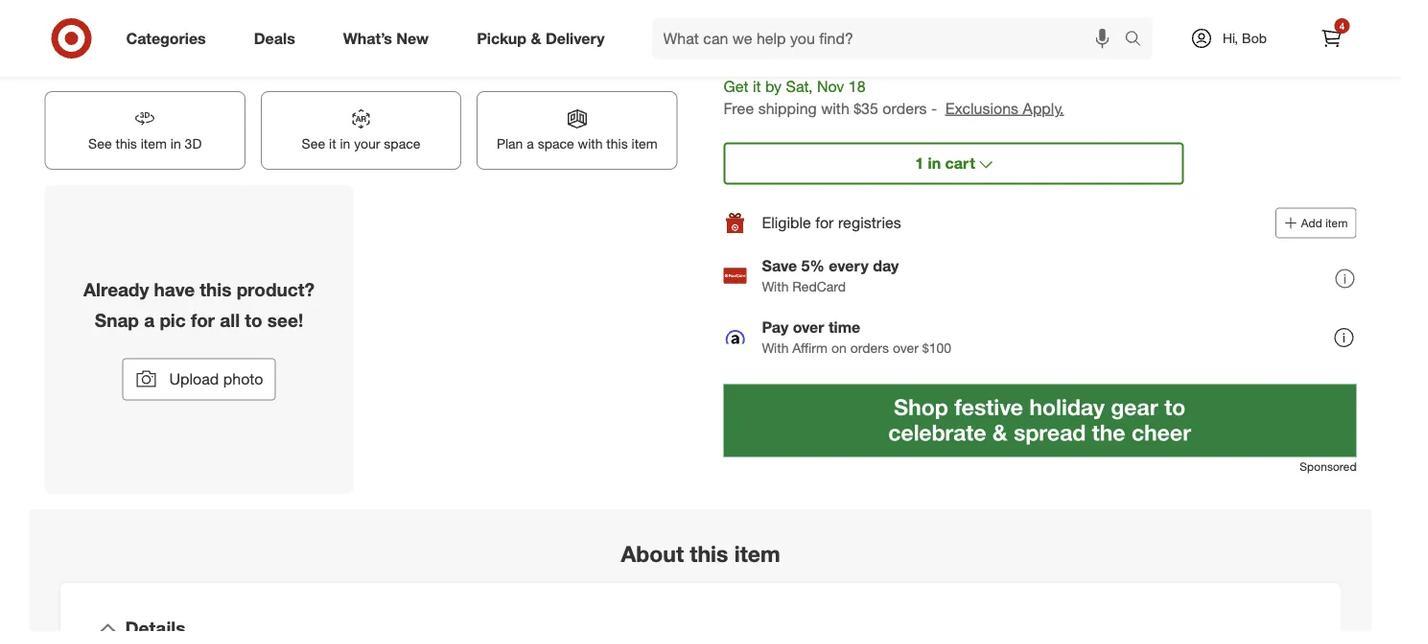 Task type: describe. For each thing, give the bounding box(es) containing it.
see it in your space button
[[261, 91, 462, 170]]

20&#34; battery operated animated plush dancing christmas tree sculpture - wondershop&#8482; green, 4 of 5 image
[[369, 0, 678, 76]]

add item button
[[1276, 208, 1357, 239]]

about
[[621, 540, 684, 567]]

as
[[892, 3, 905, 17]]

see this item in 3d button
[[45, 91, 245, 170]]

exclusions apply. link
[[945, 99, 1064, 118]]

what's
[[343, 29, 392, 48]]

nov for get it by sat, nov 18
[[1118, 3, 1139, 17]]

1 horizontal spatial in
[[340, 135, 350, 152]]

pickup & delivery link
[[461, 17, 629, 59]]

space inside see it in your space button
[[384, 135, 420, 152]]

pickup
[[477, 29, 527, 48]]

4 link
[[1311, 17, 1353, 59]]

$100
[[922, 340, 952, 357]]

ready within 2 hours
[[736, 3, 844, 17]]

exclusions
[[945, 99, 1019, 118]]

your
[[354, 135, 380, 152]]

delivery
[[546, 29, 605, 48]]

18 for get it by sat, nov 18
[[1142, 3, 1155, 17]]

for inside already have this product? snap a pic for all to see!
[[191, 309, 215, 331]]

get it by sat, nov 18
[[1048, 3, 1155, 17]]

what's new link
[[327, 17, 453, 59]]

ready
[[736, 3, 769, 17]]

pay over time with affirm on orders over $100
[[762, 318, 952, 357]]

it for get it by sat, nov 18 free shipping with $35 orders - exclusions apply.
[[753, 77, 761, 96]]

deals
[[254, 29, 295, 48]]

add item
[[1301, 216, 1348, 230]]

upload photo
[[169, 370, 263, 389]]

by for get it by sat, nov 18 free shipping with $35 orders - exclusions apply.
[[765, 77, 782, 96]]

snap
[[95, 309, 139, 331]]

-
[[931, 99, 937, 118]]

on
[[832, 340, 847, 357]]

$35
[[854, 99, 879, 118]]

sat, for get it by sat, nov 18
[[1095, 3, 1115, 17]]

apply.
[[1023, 99, 1064, 118]]

shipping
[[758, 99, 817, 118]]

about this item
[[621, 540, 780, 567]]

ready within 2 hours button
[[724, 0, 872, 31]]

get for get it by sat, nov 18
[[1048, 3, 1067, 17]]

today
[[979, 3, 1008, 17]]

see for see this item in 3d
[[88, 135, 112, 152]]

1 horizontal spatial for
[[816, 214, 834, 232]]

orders inside pay over time with affirm on orders over $100
[[850, 340, 889, 357]]

ship
[[724, 47, 756, 66]]

with inside get it by sat, nov 18 free shipping with $35 orders - exclusions apply.
[[821, 99, 850, 118]]

What can we help you find? suggestions appear below search field
[[652, 17, 1129, 59]]

with inside button
[[578, 135, 603, 152]]

it for get it by sat, nov 18
[[1070, 3, 1076, 17]]

to inside already have this product? snap a pic for all to see!
[[245, 309, 262, 331]]

sponsored
[[1300, 459, 1357, 474]]

get it by sat, nov 18 button
[[1036, 0, 1184, 31]]

edit location button
[[834, 47, 910, 68]]

free
[[724, 99, 754, 118]]

already
[[83, 278, 149, 300]]

1 horizontal spatial over
[[893, 340, 919, 357]]

eligible for registries
[[762, 214, 901, 232]]

with inside pay over time with affirm on orders over $100
[[762, 340, 789, 357]]

product?
[[237, 278, 315, 300]]

ship to 90027
[[724, 47, 822, 66]]

as soon as 5pm today button
[[880, 0, 1028, 31]]

see this item in 3d
[[88, 135, 202, 152]]

every
[[829, 256, 869, 275]]

2 horizontal spatial in
[[928, 154, 941, 173]]

photo
[[223, 370, 263, 389]]

redcard
[[793, 278, 846, 295]]

orders inside get it by sat, nov 18 free shipping with $35 orders - exclusions apply.
[[883, 99, 927, 118]]

hours
[[815, 3, 844, 17]]

pickup & delivery
[[477, 29, 605, 48]]

advertisement region
[[724, 384, 1357, 457]]

1 in cart
[[915, 154, 975, 173]]

18 for get it by sat, nov 18 free shipping with $35 orders - exclusions apply.
[[849, 77, 866, 96]]

already have this product? snap a pic for all to see!
[[83, 278, 315, 331]]

have
[[154, 278, 195, 300]]

affirm
[[793, 340, 828, 357]]

eligible
[[762, 214, 811, 232]]

see!
[[267, 309, 303, 331]]

categories
[[126, 29, 206, 48]]

3d
[[185, 135, 202, 152]]

save
[[762, 256, 797, 275]]



Task type: locate. For each thing, give the bounding box(es) containing it.
1 vertical spatial with
[[578, 135, 603, 152]]

get right today
[[1048, 3, 1067, 17]]

what's new
[[343, 29, 429, 48]]

orders
[[883, 99, 927, 118], [850, 340, 889, 357]]

0 horizontal spatial by
[[765, 77, 782, 96]]

search button
[[1116, 17, 1162, 63]]

get inside get it by sat, nov 18 free shipping with $35 orders - exclusions apply.
[[724, 77, 749, 96]]

get for get it by sat, nov 18 free shipping with $35 orders - exclusions apply.
[[724, 77, 749, 96]]

1 horizontal spatial 18
[[1142, 3, 1155, 17]]

item
[[141, 135, 167, 152], [632, 135, 658, 152], [1326, 216, 1348, 230], [735, 540, 780, 567]]

1 horizontal spatial nov
[[1118, 3, 1139, 17]]

upload
[[169, 370, 219, 389]]

0 horizontal spatial for
[[191, 309, 215, 331]]

2 see from the left
[[302, 135, 325, 152]]

0 horizontal spatial sat,
[[786, 77, 813, 96]]

0 vertical spatial for
[[816, 214, 834, 232]]

1 horizontal spatial by
[[1079, 3, 1092, 17]]

5%
[[802, 256, 825, 275]]

1 vertical spatial a
[[144, 309, 155, 331]]

orders left -
[[883, 99, 927, 118]]

1 vertical spatial sat,
[[786, 77, 813, 96]]

get inside button
[[1048, 3, 1067, 17]]

space right the your
[[384, 135, 420, 152]]

0 horizontal spatial nov
[[817, 77, 844, 96]]

this inside already have this product? snap a pic for all to see!
[[200, 278, 232, 300]]

1 horizontal spatial it
[[753, 77, 761, 96]]

with
[[762, 278, 789, 295], [762, 340, 789, 357]]

get
[[1048, 3, 1067, 17], [724, 77, 749, 96]]

1 horizontal spatial space
[[538, 135, 574, 152]]

20&#34; battery operated animated plush dancing christmas tree sculpture - wondershop&#8482; green, 3 of 5 image
[[45, 0, 353, 76]]

this
[[116, 135, 137, 152], [607, 135, 628, 152], [200, 278, 232, 300], [690, 540, 728, 567]]

by up "shipping"
[[765, 77, 782, 96]]

0 vertical spatial with
[[821, 99, 850, 118]]

with down pay
[[762, 340, 789, 357]]

plan a space with this item
[[497, 135, 658, 152]]

deals link
[[238, 17, 319, 59]]

1 horizontal spatial with
[[821, 99, 850, 118]]

0 horizontal spatial get
[[724, 77, 749, 96]]

1 vertical spatial with
[[762, 340, 789, 357]]

see left 3d
[[88, 135, 112, 152]]

to right the ship
[[760, 47, 775, 66]]

1 vertical spatial orders
[[850, 340, 889, 357]]

0 horizontal spatial see
[[88, 135, 112, 152]]

&
[[531, 29, 541, 48]]

18 inside get it by sat, nov 18 free shipping with $35 orders - exclusions apply.
[[849, 77, 866, 96]]

it up free
[[753, 77, 761, 96]]

day
[[873, 256, 899, 275]]

space right plan
[[538, 135, 574, 152]]

by for get it by sat, nov 18
[[1079, 3, 1092, 17]]

0 vertical spatial 18
[[1142, 3, 1155, 17]]

within
[[772, 3, 802, 17]]

0 horizontal spatial a
[[144, 309, 155, 331]]

0 horizontal spatial to
[[245, 309, 262, 331]]

0 vertical spatial with
[[762, 278, 789, 295]]

it inside get it by sat, nov 18 free shipping with $35 orders - exclusions apply.
[[753, 77, 761, 96]]

1 vertical spatial to
[[245, 309, 262, 331]]

nov
[[1118, 3, 1139, 17], [817, 77, 844, 96]]

by inside get it by sat, nov 18 free shipping with $35 orders - exclusions apply.
[[765, 77, 782, 96]]

a
[[527, 135, 534, 152], [144, 309, 155, 331]]

0 horizontal spatial in
[[171, 135, 181, 152]]

1 vertical spatial over
[[893, 340, 919, 357]]

add
[[1301, 216, 1323, 230]]

0 horizontal spatial space
[[384, 135, 420, 152]]

1
[[915, 154, 924, 173]]

sat, inside get it by sat, nov 18 free shipping with $35 orders - exclusions apply.
[[786, 77, 813, 96]]

edit
[[835, 49, 858, 66]]

with left $35
[[821, 99, 850, 118]]

1 in cart for 20" battery operated animated plush dancing christmas tree sculpture - wondershop™ green element
[[915, 154, 975, 173]]

0 horizontal spatial it
[[329, 135, 336, 152]]

by
[[1079, 3, 1092, 17], [765, 77, 782, 96]]

1 horizontal spatial to
[[760, 47, 775, 66]]

0 vertical spatial to
[[760, 47, 775, 66]]

orders right the on
[[850, 340, 889, 357]]

upload photo button
[[122, 358, 276, 401]]

to right all
[[245, 309, 262, 331]]

a inside already have this product? snap a pic for all to see!
[[144, 309, 155, 331]]

nov inside get it by sat, nov 18 free shipping with $35 orders - exclusions apply.
[[817, 77, 844, 96]]

see for see it in your space
[[302, 135, 325, 152]]

hi, bob
[[1223, 30, 1267, 47]]

as soon as 5pm today
[[892, 3, 1008, 17]]

1 horizontal spatial a
[[527, 135, 534, 152]]

see
[[88, 135, 112, 152], [302, 135, 325, 152]]

1 horizontal spatial sat,
[[1095, 3, 1115, 17]]

nov for get it by sat, nov 18 free shipping with $35 orders - exclusions apply.
[[817, 77, 844, 96]]

1 with from the top
[[762, 278, 789, 295]]

in left the your
[[340, 135, 350, 152]]

18 up $35
[[849, 77, 866, 96]]

0 horizontal spatial 18
[[849, 77, 866, 96]]

sat, for get it by sat, nov 18 free shipping with $35 orders - exclusions apply.
[[786, 77, 813, 96]]

it inside see it in your space button
[[329, 135, 336, 152]]

2 horizontal spatial it
[[1070, 3, 1076, 17]]

categories link
[[110, 17, 230, 59]]

a right plan
[[527, 135, 534, 152]]

in left 3d
[[171, 135, 181, 152]]

with right plan
[[578, 135, 603, 152]]

nov up search
[[1118, 3, 1139, 17]]

space inside "plan a space with this item" button
[[538, 135, 574, 152]]

search
[[1116, 31, 1162, 49]]

18
[[1142, 3, 1155, 17], [849, 77, 866, 96]]

pic
[[160, 309, 186, 331]]

18 up search
[[1142, 3, 1155, 17]]

1 vertical spatial it
[[753, 77, 761, 96]]

get it by sat, nov 18 free shipping with $35 orders - exclusions apply.
[[724, 77, 1064, 118]]

with down the save
[[762, 278, 789, 295]]

90027
[[779, 47, 822, 66]]

0 vertical spatial it
[[1070, 3, 1076, 17]]

bob
[[1242, 30, 1267, 47]]

1 vertical spatial for
[[191, 309, 215, 331]]

0 vertical spatial sat,
[[1095, 3, 1115, 17]]

1 horizontal spatial get
[[1048, 3, 1067, 17]]

nov down edit on the top right
[[817, 77, 844, 96]]

location
[[862, 49, 909, 66]]

0 vertical spatial over
[[793, 318, 824, 336]]

see left the your
[[302, 135, 325, 152]]

edit location
[[835, 49, 909, 66]]

1 space from the left
[[384, 135, 420, 152]]

hi,
[[1223, 30, 1239, 47]]

1 vertical spatial nov
[[817, 77, 844, 96]]

it right today
[[1070, 3, 1076, 17]]

0 horizontal spatial with
[[578, 135, 603, 152]]

sat,
[[1095, 3, 1115, 17], [786, 77, 813, 96]]

for left all
[[191, 309, 215, 331]]

2 space from the left
[[538, 135, 574, 152]]

1 horizontal spatial see
[[302, 135, 325, 152]]

over up affirm
[[793, 318, 824, 336]]

2
[[806, 3, 812, 17]]

with inside save 5% every day with redcard
[[762, 278, 789, 295]]

soon
[[909, 3, 934, 17]]

plan a space with this item button
[[477, 91, 678, 170]]

0 vertical spatial by
[[1079, 3, 1092, 17]]

by right today
[[1079, 3, 1092, 17]]

2 with from the top
[[762, 340, 789, 357]]

pay
[[762, 318, 789, 336]]

0 horizontal spatial over
[[793, 318, 824, 336]]

plan
[[497, 135, 523, 152]]

nov inside button
[[1118, 3, 1139, 17]]

cart
[[945, 154, 975, 173]]

1 vertical spatial get
[[724, 77, 749, 96]]

it for see it in your space
[[329, 135, 336, 152]]

it inside get it by sat, nov 18 button
[[1070, 3, 1076, 17]]

registries
[[838, 214, 901, 232]]

get up free
[[724, 77, 749, 96]]

18 inside button
[[1142, 3, 1155, 17]]

0 vertical spatial get
[[1048, 3, 1067, 17]]

as
[[937, 3, 949, 17]]

in
[[171, 135, 181, 152], [340, 135, 350, 152], [928, 154, 941, 173]]

time
[[829, 318, 861, 336]]

space
[[384, 135, 420, 152], [538, 135, 574, 152]]

sat, inside button
[[1095, 3, 1115, 17]]

save 5% every day with redcard
[[762, 256, 899, 295]]

0 vertical spatial a
[[527, 135, 534, 152]]

a inside button
[[527, 135, 534, 152]]

1 vertical spatial by
[[765, 77, 782, 96]]

to
[[760, 47, 775, 66], [245, 309, 262, 331]]

in right 1 at the right top of the page
[[928, 154, 941, 173]]

all
[[220, 309, 240, 331]]

1 vertical spatial 18
[[849, 77, 866, 96]]

new
[[396, 29, 429, 48]]

by inside button
[[1079, 3, 1092, 17]]

0 vertical spatial orders
[[883, 99, 927, 118]]

4
[[1340, 20, 1345, 32]]

image gallery element
[[45, 0, 678, 494]]

over left $100
[[893, 340, 919, 357]]

1 see from the left
[[88, 135, 112, 152]]

see it in your space
[[302, 135, 420, 152]]

for right eligible
[[816, 214, 834, 232]]

for
[[816, 214, 834, 232], [191, 309, 215, 331]]

it left the your
[[329, 135, 336, 152]]

5pm
[[952, 3, 975, 17]]

2 vertical spatial it
[[329, 135, 336, 152]]

0 vertical spatial nov
[[1118, 3, 1139, 17]]

a left pic
[[144, 309, 155, 331]]

over
[[793, 318, 824, 336], [893, 340, 919, 357]]



Task type: vqa. For each thing, say whether or not it's contained in the screenshot.
by to the top
yes



